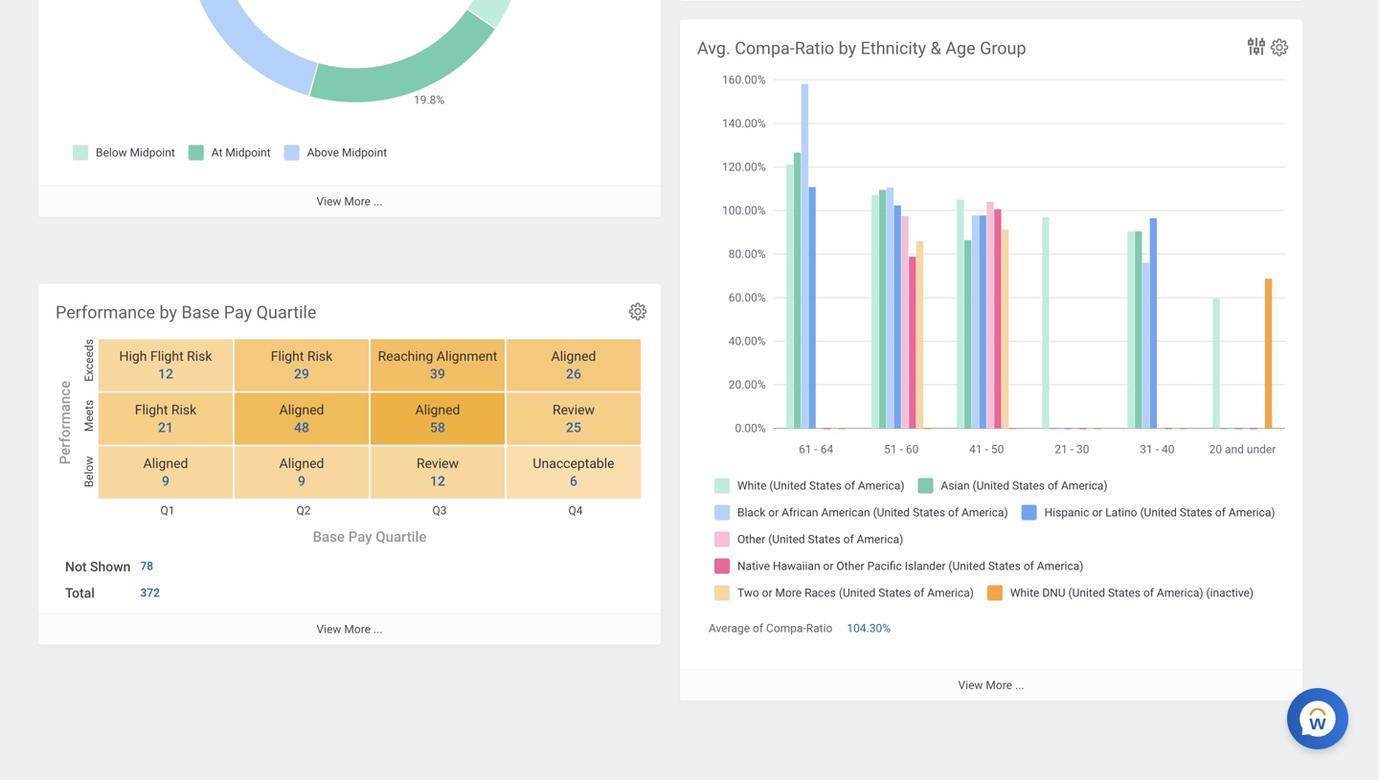 Task type: vqa. For each thing, say whether or not it's contained in the screenshot.


Task type: describe. For each thing, give the bounding box(es) containing it.
view more ... for avg. compa-ratio by ethnicity & age group
[[958, 679, 1024, 692]]

12 inside the high flight risk 12
[[158, 366, 173, 382]]

flight for flight risk 21
[[135, 402, 168, 418]]

aligned 58
[[415, 402, 460, 436]]

review 25
[[553, 402, 595, 436]]

more for avg. compa-ratio by ethnicity & age group
[[986, 679, 1012, 692]]

avg.
[[697, 38, 730, 58]]

group
[[980, 38, 1026, 58]]

review for 25
[[553, 402, 595, 418]]

104.30% button
[[847, 621, 894, 637]]

29
[[294, 366, 309, 382]]

12 inside review 12
[[430, 474, 445, 489]]

q3
[[432, 504, 447, 518]]

0 horizontal spatial quartile
[[256, 303, 316, 323]]

25
[[566, 420, 581, 436]]

48
[[294, 420, 309, 436]]

aligned for 26 "button"
[[551, 348, 596, 364]]

review 12
[[417, 456, 459, 489]]

avg. compa-ratio by ethnicity & age group element
[[680, 20, 1302, 701]]

reaching
[[378, 348, 433, 364]]

configure avg. compa-ratio by ethnicity & age group image
[[1269, 37, 1290, 58]]

58
[[430, 420, 445, 436]]

reaching alignment 39
[[378, 348, 497, 382]]

compa-ratio summary element
[[38, 0, 661, 217]]

0 vertical spatial view more ... link
[[38, 185, 661, 217]]

&
[[930, 38, 941, 58]]

view more ... link for performance by base pay quartile
[[38, 613, 661, 645]]

view inside 'compa-ratio summary' element
[[317, 195, 341, 208]]

1 horizontal spatial by
[[839, 38, 856, 58]]

0 vertical spatial ratio
[[795, 38, 834, 58]]

age
[[945, 38, 976, 58]]

... for performance by base pay quartile
[[373, 623, 383, 636]]

q4
[[568, 504, 583, 518]]

view more ... for performance by base pay quartile
[[317, 623, 383, 636]]

0 horizontal spatial pay
[[224, 303, 252, 323]]

aligned down 48
[[279, 456, 324, 472]]

6 button
[[558, 473, 580, 491]]

2 9 button from the left
[[286, 473, 308, 491]]

21
[[158, 420, 173, 436]]

aligned 48
[[279, 402, 324, 436]]

unacceptable 6
[[533, 456, 614, 489]]

0 horizontal spatial by
[[159, 303, 177, 323]]

more inside 'compa-ratio summary' element
[[344, 195, 371, 208]]

aligned 26
[[551, 348, 596, 382]]

flight risk 29
[[271, 348, 333, 382]]

372
[[140, 586, 160, 600]]

performance by base pay quartile element
[[38, 284, 661, 645]]

total
[[65, 586, 95, 602]]

... inside 'compa-ratio summary' element
[[373, 195, 383, 208]]

flight for flight risk 29
[[271, 348, 304, 364]]

12 button for flight
[[147, 365, 176, 383]]

ethnicity
[[861, 38, 926, 58]]

78
[[140, 560, 153, 573]]

meets
[[82, 400, 96, 432]]

risk for flight risk 29
[[307, 348, 333, 364]]

9 for 2nd 9 button from the right
[[162, 474, 169, 489]]



Task type: locate. For each thing, give the bounding box(es) containing it.
...
[[373, 195, 383, 208], [373, 623, 383, 636], [1015, 679, 1024, 692]]

of
[[753, 622, 763, 636]]

0 vertical spatial ...
[[373, 195, 383, 208]]

12 up flight risk 21
[[158, 366, 173, 382]]

9 up q1
[[162, 474, 169, 489]]

pay
[[224, 303, 252, 323], [348, 528, 372, 545]]

1 vertical spatial base
[[313, 528, 345, 545]]

exceeds
[[82, 339, 96, 382]]

0 vertical spatial review
[[553, 402, 595, 418]]

58 button
[[419, 419, 448, 437]]

performance up "exceeds"
[[56, 303, 155, 323]]

view more ... link
[[38, 185, 661, 217], [38, 613, 661, 645], [680, 669, 1302, 701]]

high
[[119, 348, 147, 364]]

0 vertical spatial quartile
[[256, 303, 316, 323]]

0 vertical spatial more
[[344, 195, 371, 208]]

more inside performance by base pay quartile element
[[344, 623, 371, 636]]

2 performance from the top
[[56, 381, 73, 465]]

0 horizontal spatial aligned 9
[[143, 456, 188, 489]]

1 vertical spatial view more ...
[[317, 623, 383, 636]]

configure and view chart data image
[[1245, 35, 1268, 58]]

view more ... inside the avg. compa-ratio by ethnicity & age group element
[[958, 679, 1024, 692]]

aligned up the 26
[[551, 348, 596, 364]]

risk inside flight risk 21
[[171, 402, 197, 418]]

flight up '21' button
[[135, 402, 168, 418]]

2 vertical spatial view more ... link
[[680, 669, 1302, 701]]

0 vertical spatial by
[[839, 38, 856, 58]]

compa- right avg.
[[735, 38, 795, 58]]

flight inside flight risk 29
[[271, 348, 304, 364]]

1 horizontal spatial base
[[313, 528, 345, 545]]

review
[[553, 402, 595, 418], [417, 456, 459, 472]]

compa- right of
[[766, 622, 806, 636]]

39
[[430, 366, 445, 382]]

view for performance by base pay quartile
[[317, 623, 341, 636]]

1 vertical spatial more
[[344, 623, 371, 636]]

48 button
[[283, 419, 312, 437]]

alignment
[[437, 348, 497, 364]]

not shown 78
[[65, 559, 153, 575]]

view inside performance by base pay quartile element
[[317, 623, 341, 636]]

372 button
[[140, 586, 163, 601]]

view more ... inside 'compa-ratio summary' element
[[317, 195, 383, 208]]

risk down performance by base pay quartile
[[187, 348, 212, 364]]

risk inside flight risk 29
[[307, 348, 333, 364]]

1 horizontal spatial review
[[553, 402, 595, 418]]

risk inside the high flight risk 12
[[187, 348, 212, 364]]

view more ... inside performance by base pay quartile element
[[317, 623, 383, 636]]

9 button
[[150, 473, 172, 491], [286, 473, 308, 491]]

0 horizontal spatial 9
[[162, 474, 169, 489]]

flight inside flight risk 21
[[135, 402, 168, 418]]

performance
[[56, 303, 155, 323], [56, 381, 73, 465]]

shown
[[90, 559, 131, 575]]

by up the high flight risk 12
[[159, 303, 177, 323]]

aligned up 48
[[279, 402, 324, 418]]

1 aligned 9 from the left
[[143, 456, 188, 489]]

0 horizontal spatial base
[[181, 303, 220, 323]]

9 button up q2
[[286, 473, 308, 491]]

0 vertical spatial compa-
[[735, 38, 795, 58]]

quartile down review 12
[[376, 528, 427, 545]]

aligned down 21
[[143, 456, 188, 472]]

more for performance by base pay quartile
[[344, 623, 371, 636]]

9 up q2
[[298, 474, 305, 489]]

2 vertical spatial view
[[958, 679, 983, 692]]

aligned 9
[[143, 456, 188, 489], [279, 456, 324, 489]]

1 vertical spatial review
[[417, 456, 459, 472]]

104.30%
[[847, 622, 891, 636]]

1 performance from the top
[[56, 303, 155, 323]]

more
[[344, 195, 371, 208], [344, 623, 371, 636], [986, 679, 1012, 692]]

... inside performance by base pay quartile element
[[373, 623, 383, 636]]

aligned up 58
[[415, 402, 460, 418]]

0 horizontal spatial review
[[417, 456, 459, 472]]

39 button
[[419, 365, 448, 383]]

12 up q3
[[430, 474, 445, 489]]

aligned 9 up q2
[[279, 456, 324, 489]]

1 horizontal spatial 12 button
[[419, 473, 448, 491]]

view inside the avg. compa-ratio by ethnicity & age group element
[[958, 679, 983, 692]]

view more ...
[[317, 195, 383, 208], [317, 623, 383, 636], [958, 679, 1024, 692]]

25 button
[[555, 419, 584, 437]]

flight inside the high flight risk 12
[[150, 348, 184, 364]]

view for avg. compa-ratio by ethnicity & age group
[[958, 679, 983, 692]]

performance left meets
[[56, 381, 73, 465]]

aligned
[[551, 348, 596, 364], [279, 402, 324, 418], [415, 402, 460, 418], [143, 456, 188, 472], [279, 456, 324, 472]]

q1
[[160, 504, 175, 518]]

1 vertical spatial ratio
[[806, 622, 833, 636]]

risk up 21
[[171, 402, 197, 418]]

1 horizontal spatial 9
[[298, 474, 305, 489]]

1 9 from the left
[[162, 474, 169, 489]]

review for 12
[[417, 456, 459, 472]]

ratio left 104.30%
[[806, 622, 833, 636]]

1 vertical spatial ...
[[373, 623, 383, 636]]

1 vertical spatial pay
[[348, 528, 372, 545]]

1 vertical spatial by
[[159, 303, 177, 323]]

1 horizontal spatial pay
[[348, 528, 372, 545]]

0 vertical spatial performance
[[56, 303, 155, 323]]

1 vertical spatial view more ... link
[[38, 613, 661, 645]]

0 vertical spatial 12 button
[[147, 365, 176, 383]]

12 button
[[147, 365, 176, 383], [419, 473, 448, 491]]

quartile up flight risk 29 at the left top
[[256, 303, 316, 323]]

review up 25
[[553, 402, 595, 418]]

1 9 button from the left
[[150, 473, 172, 491]]

1 vertical spatial compa-
[[766, 622, 806, 636]]

aligned 9 for 2nd 9 button from the right
[[143, 456, 188, 489]]

... for avg. compa-ratio by ethnicity & age group
[[1015, 679, 1024, 692]]

flight up 29 button
[[271, 348, 304, 364]]

view more ... link for avg. compa-ratio by ethnicity & age group
[[680, 669, 1302, 701]]

unacceptable
[[533, 456, 614, 472]]

risk
[[187, 348, 212, 364], [307, 348, 333, 364], [171, 402, 197, 418]]

1 vertical spatial performance
[[56, 381, 73, 465]]

risk for flight risk 21
[[171, 402, 197, 418]]

base pay quartile
[[313, 528, 427, 545]]

1 horizontal spatial 9 button
[[286, 473, 308, 491]]

aligned for 58 button
[[415, 402, 460, 418]]

1 vertical spatial view
[[317, 623, 341, 636]]

average of compa-ratio
[[709, 622, 833, 636]]

12
[[158, 366, 173, 382], [430, 474, 445, 489]]

flight risk 21
[[135, 402, 197, 436]]

1 horizontal spatial aligned 9
[[279, 456, 324, 489]]

by left 'ethnicity'
[[839, 38, 856, 58]]

0 horizontal spatial 9 button
[[150, 473, 172, 491]]

ratio left 'ethnicity'
[[795, 38, 834, 58]]

risk up 29
[[307, 348, 333, 364]]

26 button
[[555, 365, 584, 383]]

12 button up q3
[[419, 473, 448, 491]]

0 horizontal spatial 12
[[158, 366, 173, 382]]

flight right the high
[[150, 348, 184, 364]]

flight
[[150, 348, 184, 364], [271, 348, 304, 364], [135, 402, 168, 418]]

0 vertical spatial pay
[[224, 303, 252, 323]]

21 button
[[147, 419, 176, 437]]

0 vertical spatial view more ...
[[317, 195, 383, 208]]

ratio
[[795, 38, 834, 58], [806, 622, 833, 636]]

compa-
[[735, 38, 795, 58], [766, 622, 806, 636]]

78 button
[[140, 559, 156, 574]]

aligned 9 up q1
[[143, 456, 188, 489]]

2 aligned 9 from the left
[[279, 456, 324, 489]]

0 vertical spatial view
[[317, 195, 341, 208]]

quartile
[[256, 303, 316, 323], [376, 528, 427, 545]]

by
[[839, 38, 856, 58], [159, 303, 177, 323]]

more inside the avg. compa-ratio by ethnicity & age group element
[[986, 679, 1012, 692]]

9 button up q1
[[150, 473, 172, 491]]

12 button down the high
[[147, 365, 176, 383]]

2 9 from the left
[[298, 474, 305, 489]]

base
[[181, 303, 220, 323], [313, 528, 345, 545]]

0 vertical spatial base
[[181, 303, 220, 323]]

performance by base pay quartile
[[56, 303, 316, 323]]

0 horizontal spatial 12 button
[[147, 365, 176, 383]]

avg. compa-ratio by ethnicity & age group
[[697, 38, 1026, 58]]

9
[[162, 474, 169, 489], [298, 474, 305, 489]]

q2
[[296, 504, 311, 518]]

aligned for 48 button
[[279, 402, 324, 418]]

1 vertical spatial 12
[[430, 474, 445, 489]]

0 vertical spatial 12
[[158, 366, 173, 382]]

average
[[709, 622, 750, 636]]

12 button for 12
[[419, 473, 448, 491]]

not
[[65, 559, 87, 575]]

2 vertical spatial view more ...
[[958, 679, 1024, 692]]

1 horizontal spatial quartile
[[376, 528, 427, 545]]

configure performance by base pay quartile image
[[627, 301, 648, 322]]

6
[[570, 474, 577, 489]]

aligned 9 for first 9 button from right
[[279, 456, 324, 489]]

1 vertical spatial 12 button
[[419, 473, 448, 491]]

2 vertical spatial ...
[[1015, 679, 1024, 692]]

2 vertical spatial more
[[986, 679, 1012, 692]]

9 for first 9 button from right
[[298, 474, 305, 489]]

performance for performance by base pay quartile
[[56, 303, 155, 323]]

below
[[82, 456, 96, 488]]

review down 58
[[417, 456, 459, 472]]

1 horizontal spatial 12
[[430, 474, 445, 489]]

performance for performance
[[56, 381, 73, 465]]

view
[[317, 195, 341, 208], [317, 623, 341, 636], [958, 679, 983, 692]]

26
[[566, 366, 581, 382]]

1 vertical spatial quartile
[[376, 528, 427, 545]]

high flight risk 12
[[119, 348, 212, 382]]

... inside the avg. compa-ratio by ethnicity & age group element
[[1015, 679, 1024, 692]]

29 button
[[283, 365, 312, 383]]



